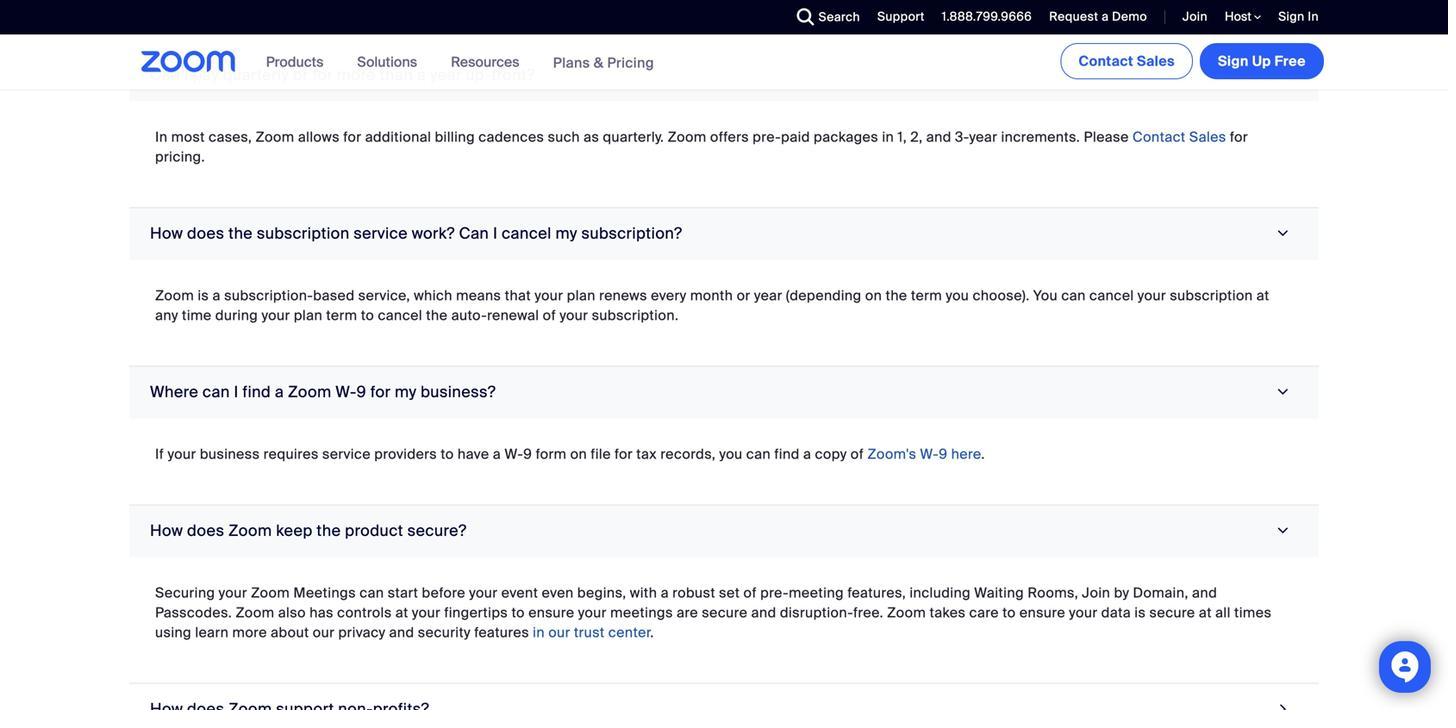 Task type: vqa. For each thing, say whether or not it's contained in the screenshot.
any
yes



Task type: locate. For each thing, give the bounding box(es) containing it.
increments.
[[1001, 128, 1080, 146]]

can right the 'where'
[[202, 382, 230, 402]]

2 vertical spatial of
[[744, 584, 757, 602]]

0 vertical spatial pre-
[[753, 128, 781, 146]]

in up sign up free button
[[1308, 9, 1319, 25]]

1 horizontal spatial term
[[911, 286, 942, 305]]

tax
[[636, 445, 657, 463]]

1 horizontal spatial more
[[337, 65, 376, 85]]

does up securing
[[187, 521, 224, 541]]

.
[[981, 445, 985, 463], [650, 623, 654, 642]]

my
[[556, 223, 577, 243], [395, 382, 417, 402]]

1 horizontal spatial cancel
[[502, 223, 552, 243]]

zoom left offers
[[668, 128, 707, 146]]

can inside zoom is a subscription-based service, which means that your plan renews every month or year (depending on the term you choose). you can cancel your subscription at any time during your plan term to cancel the auto-renewal of your subscription.
[[1061, 286, 1086, 305]]

service for requires
[[322, 445, 371, 463]]

right image inside how does the subscription service work? can i cancel my subscription? dropdown button
[[1272, 225, 1295, 241]]

can up controls
[[360, 584, 384, 602]]

zoom up requires
[[288, 382, 332, 402]]

for up providers
[[370, 382, 391, 402]]

contact right please
[[1133, 128, 1186, 146]]

ensure down rooms,
[[1019, 604, 1065, 622]]

most
[[171, 128, 205, 146]]

2 horizontal spatial of
[[851, 445, 864, 463]]

term left choose).
[[911, 286, 942, 305]]

ensure down even
[[528, 604, 574, 622]]

free
[[1275, 52, 1306, 70]]

quarterly
[[223, 65, 289, 85]]

the up subscription-
[[228, 223, 253, 243]]

join link left host
[[1170, 0, 1212, 34]]

zoom left "allows"
[[256, 128, 294, 146]]

banner
[[121, 34, 1327, 91]]

sales
[[1137, 52, 1175, 70], [1189, 128, 1226, 146]]

0 vertical spatial year
[[430, 65, 462, 85]]

can inside dropdown button
[[202, 382, 230, 402]]

even
[[542, 584, 574, 602]]

a up during
[[213, 286, 221, 305]]

cancel up 'that' at the top of page
[[502, 223, 552, 243]]

1 right image from the top
[[1272, 225, 1295, 241]]

to inside zoom is a subscription-based service, which means that your plan renews every month or year (depending on the term you choose). you can cancel your subscription at any time during your plan term to cancel the auto-renewal of your subscription.
[[361, 306, 374, 324]]

9
[[357, 382, 366, 402], [523, 445, 532, 463], [939, 445, 948, 463]]

meetings
[[610, 604, 673, 622]]

term down based
[[326, 306, 357, 324]]

0 vertical spatial sign
[[1278, 9, 1305, 25]]

3-
[[955, 128, 969, 146]]

1 horizontal spatial our
[[548, 623, 570, 642]]

of right "renewal"
[[543, 306, 556, 324]]

1 horizontal spatial on
[[865, 286, 882, 305]]

i right the 'where'
[[234, 382, 239, 402]]

you right records,
[[719, 445, 743, 463]]

any
[[155, 306, 178, 324]]

plan left the renews
[[567, 286, 596, 305]]

you
[[946, 286, 969, 305], [719, 445, 743, 463]]

1 vertical spatial does
[[187, 521, 224, 541]]

1 vertical spatial contact
[[1133, 128, 1186, 146]]

1 vertical spatial in
[[533, 623, 545, 642]]

term
[[911, 286, 942, 305], [326, 306, 357, 324]]

providers
[[374, 445, 437, 463]]

of right set
[[744, 584, 757, 602]]

contact sales link inside 'meetings' navigation
[[1061, 43, 1193, 79]]

at
[[1257, 286, 1269, 305], [395, 604, 408, 622], [1199, 604, 1212, 622]]

2 vertical spatial year
[[754, 286, 782, 305]]

is inside the securing your zoom meetings can start before your event even begins, with a robust set of pre-meeting features, including waiting rooms, join by domain, and passcodes. zoom also has controls at your fingertips to ensure your meetings are secure and disruption-free. zoom takes care to ensure your data is secure at all times using learn more about our privacy and security features
[[1135, 604, 1146, 622]]

the
[[228, 223, 253, 243], [886, 286, 907, 305], [426, 306, 448, 324], [317, 521, 341, 541]]

service left work?
[[354, 223, 408, 243]]

1 vertical spatial you
[[719, 445, 743, 463]]

1 vertical spatial find
[[774, 445, 800, 463]]

2 does from the top
[[187, 521, 224, 541]]

a up requires
[[275, 382, 284, 402]]

0 vertical spatial my
[[556, 223, 577, 243]]

0 horizontal spatial or
[[293, 65, 308, 85]]

free.
[[853, 604, 884, 622]]

1 vertical spatial of
[[851, 445, 864, 463]]

1 horizontal spatial plan
[[567, 286, 596, 305]]

in left most at the top left of the page
[[155, 128, 168, 146]]

0 vertical spatial subscription
[[257, 223, 350, 243]]

year inside zoom is a subscription-based service, which means that your plan renews every month or year (depending on the term you choose). you can cancel your subscription at any time during your plan term to cancel the auto-renewal of your subscription.
[[754, 286, 782, 305]]

0 horizontal spatial my
[[395, 382, 417, 402]]

1 vertical spatial right image
[[1272, 523, 1295, 539]]

does
[[187, 223, 224, 243], [187, 521, 224, 541]]

0 vertical spatial of
[[543, 306, 556, 324]]

for up "allows"
[[312, 65, 333, 85]]

zoom inside zoom is a subscription-based service, which means that your plan renews every month or year (depending on the term you choose). you can cancel your subscription at any time during your plan term to cancel the auto-renewal of your subscription.
[[155, 286, 194, 305]]

your
[[535, 286, 563, 305], [1138, 286, 1166, 305], [262, 306, 290, 324], [560, 306, 588, 324], [168, 445, 196, 463], [219, 584, 247, 602], [469, 584, 498, 602], [412, 604, 441, 622], [578, 604, 607, 622], [1069, 604, 1098, 622]]

0 horizontal spatial sales
[[1137, 52, 1175, 70]]

1 horizontal spatial i
[[234, 382, 239, 402]]

sign for sign in
[[1278, 9, 1305, 25]]

zoom
[[256, 128, 294, 146], [668, 128, 707, 146], [155, 286, 194, 305], [288, 382, 332, 402], [228, 521, 272, 541], [251, 584, 290, 602], [236, 604, 275, 622], [887, 604, 926, 622]]

in right "features"
[[533, 623, 545, 642]]

sales down 'demo'
[[1137, 52, 1175, 70]]

1 vertical spatial join
[[1082, 584, 1110, 602]]

0 horizontal spatial is
[[198, 286, 209, 305]]

allows
[[298, 128, 340, 146]]

1 does from the top
[[187, 223, 224, 243]]

1 horizontal spatial secure
[[1150, 604, 1195, 622]]

1 horizontal spatial of
[[744, 584, 757, 602]]

right image inside how does zoom keep the product secure? dropdown button
[[1272, 523, 1295, 539]]

2 secure from the left
[[1150, 604, 1195, 622]]

1 vertical spatial my
[[395, 382, 417, 402]]

right image
[[1272, 384, 1295, 400], [1275, 698, 1291, 710]]

sign up free
[[1278, 9, 1305, 25]]

are
[[677, 604, 698, 622]]

1 vertical spatial plan
[[294, 306, 323, 324]]

year
[[430, 65, 462, 85], [969, 128, 998, 146], [754, 286, 782, 305]]

1 horizontal spatial sales
[[1189, 128, 1226, 146]]

contact
[[1079, 52, 1134, 70], [1133, 128, 1186, 146]]

or inside "dropdown button"
[[293, 65, 308, 85]]

and up all
[[1192, 584, 1217, 602]]

9 inside dropdown button
[[357, 382, 366, 402]]

1 horizontal spatial sign
[[1278, 9, 1305, 25]]

my left "business?"
[[395, 382, 417, 402]]

1 vertical spatial on
[[570, 445, 587, 463]]

for right file
[[615, 445, 633, 463]]

a inside zoom is a subscription-based service, which means that your plan renews every month or year (depending on the term you choose). you can cancel your subscription at any time during your plan term to cancel the auto-renewal of your subscription.
[[213, 286, 221, 305]]

cases,
[[209, 128, 252, 146]]

0 vertical spatial or
[[293, 65, 308, 85]]

0 horizontal spatial on
[[570, 445, 587, 463]]

1.888.799.9666 button
[[929, 0, 1036, 34], [942, 9, 1032, 25]]

subscription
[[257, 223, 350, 243], [1170, 286, 1253, 305]]

does inside how does the subscription service work? can i cancel my subscription? dropdown button
[[187, 223, 224, 243]]

0 horizontal spatial ensure
[[528, 604, 574, 622]]

1 vertical spatial sign
[[1218, 52, 1249, 70]]

0 vertical spatial i
[[184, 65, 189, 85]]

does down pricing.
[[187, 223, 224, 243]]

0 vertical spatial contact
[[1079, 52, 1134, 70]]

0 vertical spatial service
[[354, 223, 408, 243]]

where can i find a zoom w-9 for my business?
[[150, 382, 496, 402]]

records,
[[661, 445, 716, 463]]

1 vertical spatial sales
[[1189, 128, 1226, 146]]

how
[[150, 223, 183, 243], [150, 521, 183, 541]]

plan
[[567, 286, 596, 305], [294, 306, 323, 324]]

0 horizontal spatial can
[[150, 65, 180, 85]]

year left increments.
[[969, 128, 998, 146]]

can right records,
[[746, 445, 771, 463]]

or right quarterly
[[293, 65, 308, 85]]

0 horizontal spatial in
[[533, 623, 545, 642]]

1 secure from the left
[[702, 604, 748, 622]]

1 our from the left
[[313, 623, 335, 642]]

0 horizontal spatial sign
[[1218, 52, 1249, 70]]

for right "allows"
[[343, 128, 361, 146]]

if
[[155, 445, 164, 463]]

2 right image from the top
[[1272, 523, 1295, 539]]

our down has
[[313, 623, 335, 642]]

you inside zoom is a subscription-based service, which means that your plan renews every month or year (depending on the term you choose). you can cancel your subscription at any time during your plan term to cancel the auto-renewal of your subscription.
[[946, 286, 969, 305]]

can right work?
[[459, 223, 489, 243]]

a
[[1102, 9, 1109, 25], [417, 65, 426, 85], [213, 286, 221, 305], [275, 382, 284, 402], [493, 445, 501, 463], [803, 445, 811, 463], [661, 584, 669, 602]]

1 horizontal spatial .
[[981, 445, 985, 463]]

of right copy
[[851, 445, 864, 463]]

zoom up any
[[155, 286, 194, 305]]

has
[[310, 604, 334, 622]]

and
[[926, 128, 951, 146], [1192, 584, 1217, 602], [751, 604, 776, 622], [389, 623, 414, 642]]

0 vertical spatial sales
[[1137, 52, 1175, 70]]

2 horizontal spatial cancel
[[1090, 286, 1134, 305]]

plan down based
[[294, 306, 323, 324]]

1 horizontal spatial year
[[754, 286, 782, 305]]

to left have
[[441, 445, 454, 463]]

contact sales link right please
[[1133, 128, 1226, 146]]

0 horizontal spatial find
[[243, 382, 271, 402]]

resources button
[[451, 34, 527, 90]]

fingertips
[[444, 604, 508, 622]]

0 vertical spatial cancel
[[502, 223, 552, 243]]

0 vertical spatial you
[[946, 286, 969, 305]]

can
[[1061, 286, 1086, 305], [202, 382, 230, 402], [746, 445, 771, 463], [360, 584, 384, 602]]

additional
[[365, 128, 431, 146]]

1 vertical spatial how
[[150, 521, 183, 541]]

products
[[266, 53, 324, 71]]

1 horizontal spatial ensure
[[1019, 604, 1065, 622]]

my for business?
[[395, 382, 417, 402]]

sign
[[1278, 9, 1305, 25], [1218, 52, 1249, 70]]

means
[[456, 286, 501, 305]]

&
[[594, 54, 604, 72]]

meeting
[[789, 584, 844, 602]]

i right work?
[[493, 223, 498, 243]]

on left file
[[570, 445, 587, 463]]

zoom down features,
[[887, 604, 926, 622]]

pre-
[[753, 128, 781, 146], [760, 584, 789, 602]]

takes
[[930, 604, 966, 622]]

is up time
[[198, 286, 209, 305]]

join left the by
[[1082, 584, 1110, 602]]

sales down 'meetings' navigation
[[1189, 128, 1226, 146]]

service inside how does the subscription service work? can i cancel my subscription? dropdown button
[[354, 223, 408, 243]]

to
[[361, 306, 374, 324], [441, 445, 454, 463], [512, 604, 525, 622], [1003, 604, 1016, 622]]

features
[[474, 623, 529, 642]]

support link
[[865, 0, 929, 34], [877, 9, 925, 25]]

such
[[548, 128, 580, 146]]

find inside dropdown button
[[243, 382, 271, 402]]

find up business
[[243, 382, 271, 402]]

demo
[[1112, 9, 1147, 25]]

in
[[882, 128, 894, 146], [533, 623, 545, 642]]

on right (depending
[[865, 286, 882, 305]]

i left pay
[[184, 65, 189, 85]]

or
[[293, 65, 308, 85], [737, 286, 751, 305]]

pre- right offers
[[753, 128, 781, 146]]

cancel down the service,
[[378, 306, 422, 324]]

1 horizontal spatial find
[[774, 445, 800, 463]]

(depending
[[786, 286, 862, 305]]

more left than
[[337, 65, 376, 85]]

1 vertical spatial year
[[969, 128, 998, 146]]

contact down request a demo
[[1079, 52, 1134, 70]]

i inside "dropdown button"
[[184, 65, 189, 85]]

2 horizontal spatial at
[[1257, 286, 1269, 305]]

0 horizontal spatial w-
[[336, 382, 357, 402]]

year left the up-
[[430, 65, 462, 85]]

1 vertical spatial right image
[[1275, 698, 1291, 710]]

for
[[312, 65, 333, 85], [343, 128, 361, 146], [1230, 128, 1248, 146], [370, 382, 391, 402], [615, 445, 633, 463]]

0 horizontal spatial i
[[184, 65, 189, 85]]

0 horizontal spatial in
[[155, 128, 168, 146]]

0 horizontal spatial 9
[[357, 382, 366, 402]]

join
[[1183, 9, 1208, 25], [1082, 584, 1110, 602]]

which
[[414, 286, 452, 305]]

pre- inside the securing your zoom meetings can start before your event even begins, with a robust set of pre-meeting features, including waiting rooms, join by domain, and passcodes. zoom also has controls at your fingertips to ensure your meetings are secure and disruption-free. zoom takes care to ensure your data is secure at all times using learn more about our privacy and security features
[[760, 584, 789, 602]]

to down the service,
[[361, 306, 374, 324]]

is right data
[[1135, 604, 1146, 622]]

more right learn
[[232, 623, 267, 642]]

zoom logo image
[[141, 51, 236, 72]]

and down start at the left of page
[[389, 623, 414, 642]]

secure down domain,
[[1150, 604, 1195, 622]]

in left the 1,
[[882, 128, 894, 146]]

sign inside button
[[1218, 52, 1249, 70]]

on inside zoom is a subscription-based service, which means that your plan renews every month or year (depending on the term you choose). you can cancel your subscription at any time during your plan term to cancel the auto-renewal of your subscription.
[[865, 286, 882, 305]]

pricing.
[[155, 148, 205, 166]]

right image
[[1272, 225, 1295, 241], [1272, 523, 1295, 539]]

0 vertical spatial on
[[865, 286, 882, 305]]

a right have
[[493, 445, 501, 463]]

join inside 'link'
[[1183, 9, 1208, 25]]

zoom up also at bottom
[[251, 584, 290, 602]]

can inside dropdown button
[[459, 223, 489, 243]]

to down event
[[512, 604, 525, 622]]

plans & pricing link
[[553, 54, 654, 72], [553, 54, 654, 72]]

pricing
[[607, 54, 654, 72]]

0 vertical spatial join
[[1183, 9, 1208, 25]]

meetings
[[293, 584, 356, 602]]

contact inside "link"
[[1079, 52, 1134, 70]]

1 horizontal spatial in
[[1308, 9, 1319, 25]]

1 vertical spatial pre-
[[760, 584, 789, 602]]

during
[[215, 306, 258, 324]]

sign left the up
[[1218, 52, 1249, 70]]

0 vertical spatial right image
[[1272, 384, 1295, 400]]

0 vertical spatial .
[[981, 445, 985, 463]]

can left pay
[[150, 65, 180, 85]]

my left subscription? at the left of the page
[[556, 223, 577, 243]]

1 how from the top
[[150, 223, 183, 243]]

2 ensure from the left
[[1019, 604, 1065, 622]]

1 vertical spatial service
[[322, 445, 371, 463]]

sign in link
[[1266, 0, 1327, 34], [1278, 9, 1319, 25]]

for down sign up free button
[[1230, 128, 1248, 146]]

with
[[630, 584, 657, 602]]

1 vertical spatial contact sales link
[[1133, 128, 1226, 146]]

can right "you"
[[1061, 286, 1086, 305]]

cancel right "you"
[[1090, 286, 1134, 305]]

service for subscription
[[354, 223, 408, 243]]

request a demo link
[[1036, 0, 1152, 34], [1049, 9, 1147, 25]]

based
[[313, 286, 355, 305]]

sign in
[[1278, 9, 1319, 25]]

0 vertical spatial in
[[1308, 9, 1319, 25]]

a left 'demo'
[[1102, 9, 1109, 25]]

a right with
[[661, 584, 669, 602]]

1 horizontal spatial is
[[1135, 604, 1146, 622]]

paid
[[781, 128, 810, 146]]

0 vertical spatial right image
[[1272, 225, 1295, 241]]

care
[[969, 604, 999, 622]]

join link up 'meetings' navigation
[[1183, 9, 1208, 25]]

requires
[[263, 445, 319, 463]]

0 vertical spatial is
[[198, 286, 209, 305]]

1 vertical spatial cancel
[[1090, 286, 1134, 305]]

1.888.799.9666
[[942, 9, 1032, 25]]

contact sales link down 'demo'
[[1061, 43, 1193, 79]]

service right requires
[[322, 445, 371, 463]]

does inside how does zoom keep the product secure? dropdown button
[[187, 521, 224, 541]]

renews
[[599, 286, 647, 305]]

how does the subscription service work? can i cancel my subscription? button
[[129, 208, 1319, 260]]

1 horizontal spatial my
[[556, 223, 577, 243]]

is inside zoom is a subscription-based service, which means that your plan renews every month or year (depending on the term you choose). you can cancel your subscription at any time during your plan term to cancel the auto-renewal of your subscription.
[[198, 286, 209, 305]]

2 vertical spatial i
[[234, 382, 239, 402]]

does for the
[[187, 223, 224, 243]]

pre- right set
[[760, 584, 789, 602]]

the right keep
[[317, 521, 341, 541]]

0 vertical spatial more
[[337, 65, 376, 85]]

secure
[[702, 604, 748, 622], [1150, 604, 1195, 622]]

2 horizontal spatial w-
[[920, 445, 939, 463]]

banner containing contact sales
[[121, 34, 1327, 91]]

you left choose).
[[946, 286, 969, 305]]

2 how from the top
[[150, 521, 183, 541]]

a right than
[[417, 65, 426, 85]]

1 vertical spatial subscription
[[1170, 286, 1253, 305]]

solutions
[[357, 53, 417, 71]]

or right the month
[[737, 286, 751, 305]]

1 vertical spatial .
[[650, 623, 654, 642]]

year left (depending
[[754, 286, 782, 305]]

0 vertical spatial in
[[882, 128, 894, 146]]

0 horizontal spatial year
[[430, 65, 462, 85]]

how down pricing.
[[150, 223, 183, 243]]

1 horizontal spatial in
[[882, 128, 894, 146]]

our left trust
[[548, 623, 570, 642]]

how up securing
[[150, 521, 183, 541]]

secure down set
[[702, 604, 748, 622]]

0 horizontal spatial subscription
[[257, 223, 350, 243]]

0 vertical spatial how
[[150, 223, 183, 243]]

1 vertical spatial i
[[493, 223, 498, 243]]

1 vertical spatial or
[[737, 286, 751, 305]]

2 horizontal spatial 9
[[939, 445, 948, 463]]

0 horizontal spatial join
[[1082, 584, 1110, 602]]

ensure
[[528, 604, 574, 622], [1019, 604, 1065, 622]]

join up 'meetings' navigation
[[1183, 9, 1208, 25]]

0 horizontal spatial term
[[326, 306, 357, 324]]

in
[[1308, 9, 1319, 25], [155, 128, 168, 146]]

find left copy
[[774, 445, 800, 463]]



Task type: describe. For each thing, give the bounding box(es) containing it.
zoom left keep
[[228, 521, 272, 541]]

for inside dropdown button
[[370, 382, 391, 402]]

time
[[182, 306, 212, 324]]

sales inside "link"
[[1137, 52, 1175, 70]]

0 horizontal spatial .
[[650, 623, 654, 642]]

auto-
[[451, 306, 487, 324]]

including
[[910, 584, 971, 602]]

0 horizontal spatial plan
[[294, 306, 323, 324]]

right image for how does the subscription service work? can i cancel my subscription?
[[1272, 225, 1295, 241]]

2 horizontal spatial i
[[493, 223, 498, 243]]

can i pay quarterly or for more than a year up-front?
[[150, 65, 535, 85]]

2 horizontal spatial year
[[969, 128, 998, 146]]

up
[[1252, 52, 1271, 70]]

0 horizontal spatial at
[[395, 604, 408, 622]]

0 horizontal spatial you
[[719, 445, 743, 463]]

copy
[[815, 445, 847, 463]]

of inside the securing your zoom meetings can start before your event even begins, with a robust set of pre-meeting features, including waiting rooms, join by domain, and passcodes. zoom also has controls at your fingertips to ensure your meetings are secure and disruption-free. zoom takes care to ensure your data is secure at all times using learn more about our privacy and security features
[[744, 584, 757, 602]]

how for how does the subscription service work? can i cancel my subscription?
[[150, 223, 183, 243]]

can i pay quarterly or for more than a year up-front? button
[[129, 49, 1319, 101]]

products button
[[266, 34, 331, 90]]

host button
[[1225, 9, 1261, 25]]

the down which in the top left of the page
[[426, 306, 448, 324]]

file
[[591, 445, 611, 463]]

trust
[[574, 623, 605, 642]]

every
[[651, 286, 687, 305]]

1 horizontal spatial at
[[1199, 604, 1212, 622]]

0 vertical spatial term
[[911, 286, 942, 305]]

and left 'disruption-' in the right of the page
[[751, 604, 776, 622]]

2 our from the left
[[548, 623, 570, 642]]

billing
[[435, 128, 475, 146]]

business?
[[421, 382, 496, 402]]

packages
[[814, 128, 878, 146]]

privacy
[[338, 623, 385, 642]]

in our trust center link
[[533, 623, 650, 642]]

quarterly.
[[603, 128, 664, 146]]

the right (depending
[[886, 286, 907, 305]]

where
[[150, 382, 198, 402]]

to down waiting
[[1003, 604, 1016, 622]]

2,
[[910, 128, 923, 146]]

product
[[345, 521, 403, 541]]

renewal
[[487, 306, 539, 324]]

for pricing.
[[155, 128, 1248, 166]]

of inside zoom is a subscription-based service, which means that your plan renews every month or year (depending on the term you choose). you can cancel your subscription at any time during your plan term to cancel the auto-renewal of your subscription.
[[543, 306, 556, 324]]

set
[[719, 584, 740, 602]]

meetings navigation
[[1057, 34, 1327, 83]]

2 vertical spatial cancel
[[378, 306, 422, 324]]

more inside the securing your zoom meetings can start before your event even begins, with a robust set of pre-meeting features, including waiting rooms, join by domain, and passcodes. zoom also has controls at your fingertips to ensure your meetings are secure and disruption-free. zoom takes care to ensure your data is secure at all times using learn more about our privacy and security features
[[232, 623, 267, 642]]

can inside "dropdown button"
[[150, 65, 180, 85]]

zoom's
[[867, 445, 917, 463]]

controls
[[337, 604, 392, 622]]

rooms,
[[1028, 584, 1078, 602]]

center
[[608, 623, 650, 642]]

business
[[200, 445, 260, 463]]

request
[[1049, 9, 1099, 25]]

zoom left also at bottom
[[236, 604, 275, 622]]

keep
[[276, 521, 313, 541]]

where can i find a zoom w-9 for my business? button
[[129, 367, 1319, 418]]

subscription inside zoom is a subscription-based service, which means that your plan renews every month or year (depending on the term you choose). you can cancel your subscription at any time during your plan term to cancel the auto-renewal of your subscription.
[[1170, 286, 1253, 305]]

does for zoom
[[187, 521, 224, 541]]

by
[[1114, 584, 1129, 602]]

1 horizontal spatial w-
[[505, 445, 523, 463]]

times
[[1234, 604, 1272, 622]]

our inside the securing your zoom meetings can start before your event even begins, with a robust set of pre-meeting features, including waiting rooms, join by domain, and passcodes. zoom also has controls at your fingertips to ensure your meetings are secure and disruption-free. zoom takes care to ensure your data is secure at all times using learn more about our privacy and security features
[[313, 623, 335, 642]]

the inside how does the subscription service work? can i cancel my subscription? dropdown button
[[228, 223, 253, 243]]

or inside zoom is a subscription-based service, which means that your plan renews every month or year (depending on the term you choose). you can cancel your subscription at any time during your plan term to cancel the auto-renewal of your subscription.
[[737, 286, 751, 305]]

solutions button
[[357, 34, 425, 90]]

security
[[418, 623, 471, 642]]

offers
[[710, 128, 749, 146]]

at inside zoom is a subscription-based service, which means that your plan renews every month or year (depending on the term you choose). you can cancel your subscription at any time during your plan term to cancel the auto-renewal of your subscription.
[[1257, 286, 1269, 305]]

product information navigation
[[253, 34, 667, 91]]

a inside dropdown button
[[275, 382, 284, 402]]

1,
[[898, 128, 907, 146]]

right image inside where can i find a zoom w-9 for my business? dropdown button
[[1272, 384, 1295, 400]]

than
[[380, 65, 413, 85]]

resources
[[451, 53, 519, 71]]

form
[[536, 445, 567, 463]]

a left copy
[[803, 445, 811, 463]]

1 ensure from the left
[[528, 604, 574, 622]]

features,
[[848, 584, 906, 602]]

disruption-
[[780, 604, 853, 622]]

1 vertical spatial in
[[155, 128, 168, 146]]

a inside the securing your zoom meetings can start before your event even begins, with a robust set of pre-meeting features, including waiting rooms, join by domain, and passcodes. zoom also has controls at your fingertips to ensure your meetings are secure and disruption-free. zoom takes care to ensure your data is secure at all times using learn more about our privacy and security features
[[661, 584, 669, 602]]

can inside the securing your zoom meetings can start before your event even begins, with a robust set of pre-meeting features, including waiting rooms, join by domain, and passcodes. zoom also has controls at your fingertips to ensure your meetings are secure and disruption-free. zoom takes care to ensure your data is secure at all times using learn more about our privacy and security features
[[360, 584, 384, 602]]

right image for how does zoom keep the product secure?
[[1272, 523, 1295, 539]]

cadences
[[479, 128, 544, 146]]

data
[[1101, 604, 1131, 622]]

how does the subscription service work? can i cancel my subscription?
[[150, 223, 682, 243]]

all
[[1215, 604, 1231, 622]]

zoom is a subscription-based service, which means that your plan renews every month or year (depending on the term you choose). you can cancel your subscription at any time during your plan term to cancel the auto-renewal of your subscription.
[[155, 286, 1269, 324]]

using
[[155, 623, 191, 642]]

service,
[[358, 286, 410, 305]]

cancel inside how does the subscription service work? can i cancel my subscription? dropdown button
[[502, 223, 552, 243]]

for inside "dropdown button"
[[312, 65, 333, 85]]

that
[[505, 286, 531, 305]]

subscription-
[[224, 286, 313, 305]]

sign for sign up free
[[1218, 52, 1249, 70]]

in most cases, zoom allows for additional billing cadences such as quarterly. zoom offers pre-paid packages in 1, 2, and 3-year increments. please contact sales
[[155, 128, 1226, 146]]

in our trust center .
[[533, 623, 654, 642]]

if your business requires service providers to have a w-9 form on file for tax records, you can find a copy of zoom's w-9 here .
[[155, 445, 985, 463]]

0 vertical spatial plan
[[567, 286, 596, 305]]

subscription?
[[581, 223, 682, 243]]

host
[[1225, 9, 1254, 25]]

a inside "dropdown button"
[[417, 65, 426, 85]]

zoom's w-9 here link
[[867, 445, 981, 463]]

1 vertical spatial term
[[326, 306, 357, 324]]

1 horizontal spatial 9
[[523, 445, 532, 463]]

also
[[278, 604, 306, 622]]

secure?
[[407, 521, 467, 541]]

how for how does zoom keep the product secure?
[[150, 521, 183, 541]]

here
[[951, 445, 981, 463]]

subscription inside dropdown button
[[257, 223, 350, 243]]

plans
[[553, 54, 590, 72]]

more inside "dropdown button"
[[337, 65, 376, 85]]

have
[[458, 445, 489, 463]]

year inside can i pay quarterly or for more than a year up-front? "dropdown button"
[[430, 65, 462, 85]]

request a demo
[[1049, 9, 1147, 25]]

event
[[501, 584, 538, 602]]

my for subscription?
[[556, 223, 577, 243]]

w- inside where can i find a zoom w-9 for my business? dropdown button
[[336, 382, 357, 402]]

sign up free
[[1218, 52, 1306, 70]]

passcodes.
[[155, 604, 232, 622]]

for inside for pricing.
[[1230, 128, 1248, 146]]

robust
[[673, 584, 715, 602]]

pay
[[193, 65, 219, 85]]

the inside how does zoom keep the product secure? dropdown button
[[317, 521, 341, 541]]

before
[[422, 584, 466, 602]]

front?
[[492, 65, 535, 85]]

and right 2,
[[926, 128, 951, 146]]

join inside the securing your zoom meetings can start before your event even begins, with a robust set of pre-meeting features, including waiting rooms, join by domain, and passcodes. zoom also has controls at your fingertips to ensure your meetings are secure and disruption-free. zoom takes care to ensure your data is secure at all times using learn more about our privacy and security features
[[1082, 584, 1110, 602]]



